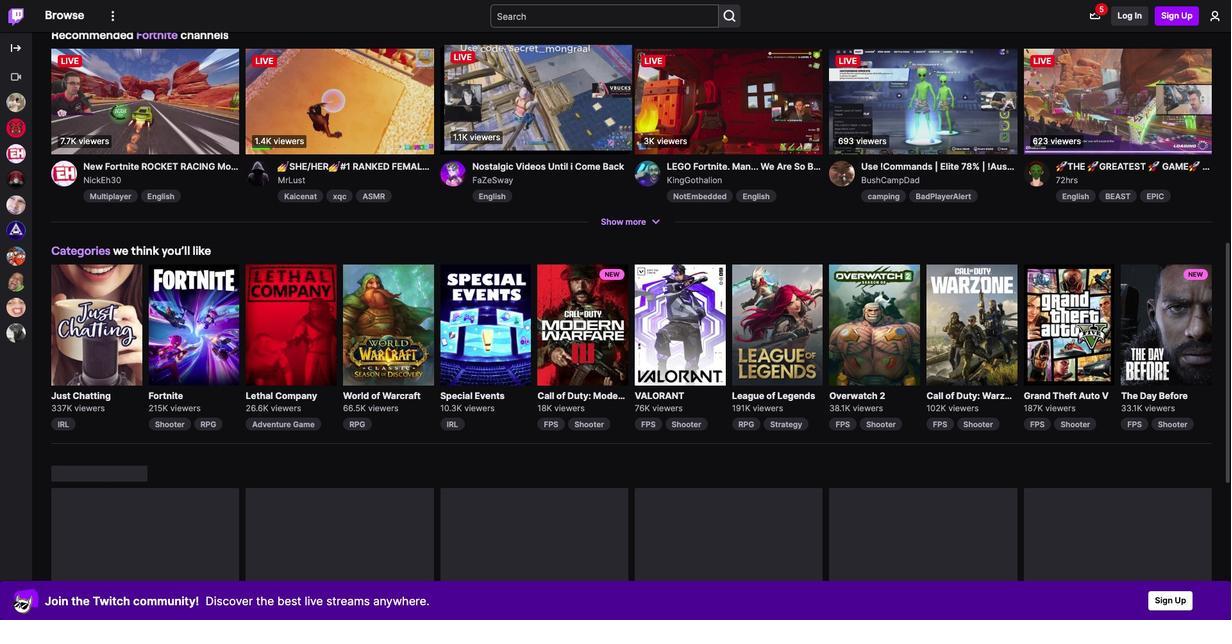 Task type: vqa. For each thing, say whether or not it's contained in the screenshot.
KingGothalion Icon
yes



Task type: describe. For each thing, give the bounding box(es) containing it.
4 english from the left
[[1063, 192, 1090, 202]]

sign for topmost sign up button
[[1162, 10, 1180, 21]]

game🚀
[[1162, 161, 1201, 172]]

187k
[[1024, 403, 1043, 414]]

mrlust
[[278, 175, 305, 185]]

!aussieantics
[[988, 161, 1048, 172]]

valorant link
[[635, 389, 726, 403]]

epic
[[1147, 192, 1165, 202]]

streams
[[326, 595, 370, 608]]

strategy
[[771, 420, 803, 430]]

league
[[732, 390, 765, 401]]

3 rpg link from the left
[[732, 418, 761, 431]]

🚀
[[1149, 161, 1160, 172]]

auto
[[1079, 390, 1100, 401]]

categories we think you'll like
[[51, 244, 211, 258]]

18k
[[538, 403, 552, 414]]

fps for valorant
[[641, 420, 656, 430]]

multiplayer
[[90, 192, 131, 202]]

xqc link
[[327, 190, 353, 203]]

xqc
[[333, 192, 347, 202]]

valorant 76k viewers
[[635, 390, 685, 414]]

warcraft
[[382, 390, 421, 401]]

we
[[761, 161, 775, 172]]

warzone
[[982, 390, 1022, 401]]

viewers inside call of duty: modern warfare iii 18k viewers
[[555, 403, 585, 414]]

grand
[[1024, 390, 1051, 401]]

strategy link
[[764, 418, 809, 431]]

🚀the 🚀greatest 🚀 game🚀 of 🚀all time. 🚀 image
[[1024, 49, 1212, 155]]

shooter link for the day before
[[1152, 418, 1194, 431]]

1 rpg link from the left
[[194, 418, 223, 431]]

camping
[[868, 192, 900, 202]]

league of legends cover image image
[[732, 265, 823, 386]]

sypherpk image
[[6, 119, 26, 138]]

72hrs
[[1056, 175, 1078, 185]]

recommended fortnite channels
[[51, 28, 229, 42]]

legends
[[778, 390, 816, 401]]

events
[[475, 390, 505, 401]]

66.5k
[[343, 403, 366, 414]]

adventure game link
[[246, 418, 321, 431]]

nickeh30 image
[[6, 144, 26, 164]]

102k
[[927, 403, 946, 414]]

v
[[1102, 390, 1109, 401]]

use
[[862, 161, 878, 172]]

fps link for the day before
[[1121, 418, 1149, 431]]

adventure
[[252, 420, 291, 430]]

you'll
[[162, 244, 190, 258]]

join
[[45, 595, 68, 608]]

fazesway
[[472, 175, 513, 185]]

fps link for overwatch 2
[[830, 418, 857, 431]]

cloakzy image
[[6, 298, 26, 317]]

lego
[[667, 161, 691, 172]]

fps for call of duty: warzone
[[933, 420, 948, 430]]

fps for grand theft auto v
[[1031, 420, 1045, 430]]

🚀the
[[1056, 161, 1086, 172]]

kaicenat link
[[278, 190, 323, 203]]

new for before
[[1189, 271, 1203, 278]]

2
[[880, 390, 886, 401]]

viewers inside call of duty: warzone 102k viewers
[[949, 403, 979, 414]]

fortnite 215k viewers
[[149, 390, 201, 414]]

world of warcraft cover image image
[[343, 265, 434, 386]]

337k
[[51, 403, 72, 414]]

fps link for grand theft auto v
[[1024, 418, 1051, 431]]

beast link
[[1099, 190, 1137, 203]]

102k viewers link
[[927, 403, 979, 414]]

fortnite inside the fortnite 215k viewers
[[149, 390, 183, 401]]

shooter link for grand theft auto v
[[1055, 418, 1097, 431]]

community!
[[133, 595, 199, 608]]

0 vertical spatial fortnite
[[136, 28, 178, 42]]

337k viewers link
[[51, 403, 105, 414]]

adventure game
[[252, 420, 315, 430]]

nostalgic videos until i come back image
[[444, 45, 632, 151]]

overwatch 2 link
[[830, 389, 920, 403]]

ninja image
[[6, 93, 26, 112]]

log in button
[[1112, 6, 1149, 26]]

grand theft auto v 187k viewers
[[1024, 390, 1109, 414]]

grand theft auto v cover image image
[[1024, 265, 1115, 386]]

Search Input search field
[[491, 4, 719, 28]]

1 the from the left
[[71, 595, 90, 608]]

shooter for valorant
[[672, 420, 701, 430]]

187k viewers link
[[1024, 403, 1076, 414]]

2 english from the left
[[479, 192, 506, 202]]

bushcampdad image
[[830, 161, 855, 187]]

1 shooter from the left
[[155, 420, 185, 430]]

duty: for warzone
[[957, 390, 980, 401]]

like
[[193, 244, 211, 258]]

shooter link for overwatch 2
[[860, 418, 902, 431]]

man...
[[732, 161, 759, 172]]

sign for bottommost sign up button
[[1155, 596, 1173, 606]]

72hrs image
[[1024, 161, 1050, 187]]

think
[[131, 244, 159, 258]]

viewers inside special events 10.3k viewers
[[464, 403, 495, 414]]

modern
[[593, 390, 627, 401]]

recommended channels group
[[0, 64, 32, 346]]

back
[[603, 161, 624, 172]]

new fortnite rocket racing mode | code nickeh30 | !ff | #epicpartner image
[[51, 49, 239, 155]]

215k viewers link
[[149, 403, 201, 414]]

special events cover image image
[[440, 265, 531, 386]]

irl for just
[[58, 420, 69, 430]]

use !commands | elite 78% | !aussieantics |!mrsavage image
[[830, 49, 1018, 155]]

warfare
[[629, 390, 665, 401]]

i
[[571, 161, 573, 172]]

lethal company cover image image
[[246, 265, 337, 386]]

more
[[626, 216, 646, 227]]

1 rpg from the left
[[201, 420, 216, 430]]

shooter for overwatch 2
[[866, 420, 896, 430]]

lego fortnite. man... we are so back. image
[[635, 49, 823, 155]]

kinggothalion
[[667, 175, 722, 185]]

cohhcarnage image
[[6, 170, 26, 189]]

new link for duty:
[[538, 265, 629, 386]]

1 | from the left
[[935, 161, 938, 172]]

nickeh30 image
[[51, 161, 77, 187]]

new for duty:
[[605, 271, 620, 278]]

1 vertical spatial sign up button
[[1149, 592, 1193, 611]]

viewers inside lethal company 26.6k viewers
[[271, 403, 301, 414]]

1 vertical spatial fortnite link
[[149, 389, 239, 403]]

discover
[[206, 595, 253, 608]]

76k viewers link
[[635, 403, 683, 414]]

fps for the day before
[[1128, 420, 1142, 430]]

call of duty: modern warfare iii 18k viewers
[[538, 390, 674, 414]]

shooter for call of duty: warzone
[[964, 420, 993, 430]]

0 vertical spatial fortnite link
[[136, 28, 178, 42]]

shooter for grand theft auto v
[[1061, 420, 1091, 430]]

in
[[1135, 10, 1142, 21]]

mrlust image
[[246, 161, 272, 187]]

special events 10.3k viewers
[[440, 390, 505, 414]]

lethal
[[246, 390, 273, 401]]

new link for before
[[1121, 265, 1212, 386]]

we
[[113, 244, 128, 258]]

of
[[1203, 161, 1215, 172]]

2 | from the left
[[982, 161, 986, 172]]

come
[[575, 161, 601, 172]]

call for call of duty: modern warfare iii
[[538, 390, 555, 401]]

yogscast image
[[6, 247, 26, 266]]

before
[[1159, 390, 1188, 401]]

3 english from the left
[[743, 192, 770, 202]]

viewers inside valorant 76k viewers
[[653, 403, 683, 414]]

the day before cover image image
[[1121, 265, 1212, 386]]

2 the from the left
[[256, 595, 274, 608]]

1 vertical spatial up
[[1175, 596, 1187, 606]]

nickeh30
[[83, 175, 121, 185]]

nostalgic videos until i come back button
[[472, 161, 629, 172]]

kinggothalion image
[[635, 161, 661, 187]]

special
[[440, 390, 473, 401]]

show more
[[601, 216, 646, 227]]

aztecross image
[[6, 221, 26, 241]]

epic link
[[1141, 190, 1171, 203]]

categories link
[[51, 244, 110, 258]]

26.6k
[[246, 403, 269, 414]]

use !commands | elite 78% | !aussieantics |!mrsavage bushcampdad
[[862, 161, 1100, 185]]

26.6k viewers link
[[246, 403, 301, 414]]

live
[[305, 595, 323, 608]]

🚀the 🚀greatest 🚀 game🚀 of 🚀a button
[[1056, 161, 1231, 172]]

sign up for bottommost sign up button
[[1155, 596, 1187, 606]]



Task type: locate. For each thing, give the bounding box(es) containing it.
duty: up 18k viewers link
[[568, 390, 591, 401]]

2 viewers from the left
[[170, 403, 201, 414]]

2 fps from the left
[[641, 420, 656, 430]]

irl link for special
[[440, 418, 465, 431]]

duty: up 102k viewers link
[[957, 390, 980, 401]]

call inside call of duty: warzone 102k viewers
[[927, 390, 944, 401]]

10 viewers from the left
[[949, 403, 979, 414]]

shooter link for valorant
[[665, 418, 708, 431]]

fortnite cover image image
[[149, 265, 239, 386]]

3 of from the left
[[767, 390, 776, 401]]

2 irl link from the left
[[440, 418, 465, 431]]

fps down 18k on the left
[[544, 420, 559, 430]]

6 viewers from the left
[[555, 403, 585, 414]]

duty: inside call of duty: modern warfare iii 18k viewers
[[568, 390, 591, 401]]

shooter down "215k viewers" link
[[155, 420, 185, 430]]

call of duty: warzone cover image image
[[927, 265, 1018, 386]]

1 irl from the left
[[58, 420, 69, 430]]

valorant cover image image
[[635, 265, 726, 386]]

!commands
[[881, 161, 933, 172]]

just
[[51, 390, 71, 401]]

viewers down league of legends link on the bottom of the page
[[753, 403, 783, 414]]

new
[[605, 271, 620, 278], [1189, 271, 1203, 278]]

1 horizontal spatial |
[[982, 161, 986, 172]]

3 fps link from the left
[[830, 418, 857, 431]]

viewers down overwatch 2 link
[[853, 403, 883, 414]]

sign up for topmost sign up button
[[1162, 10, 1193, 21]]

shooter link down valorant link
[[665, 418, 708, 431]]

11 viewers from the left
[[1046, 403, 1076, 414]]

iii
[[667, 390, 674, 401]]

twitch
[[93, 595, 130, 608]]

the right join
[[71, 595, 90, 608]]

we think you'll like element
[[48, 265, 1215, 454]]

irl link down 337k
[[51, 418, 76, 431]]

viewers inside the fortnite 215k viewers
[[170, 403, 201, 414]]

of up 18k viewers link
[[557, 390, 566, 401]]

the
[[71, 595, 90, 608], [256, 595, 274, 608]]

game
[[293, 420, 315, 430]]

fortnite.
[[694, 161, 730, 172]]

of for modern
[[557, 390, 566, 401]]

duty: inside call of duty: warzone 102k viewers
[[957, 390, 980, 401]]

0 horizontal spatial rpg
[[201, 420, 216, 430]]

fortnite link up "215k viewers" link
[[149, 389, 239, 403]]

3 shooter from the left
[[672, 420, 701, 430]]

just chatting link
[[51, 389, 142, 403]]

| right 78%
[[982, 161, 986, 172]]

6 shooter from the left
[[1061, 420, 1091, 430]]

4 shooter link from the left
[[860, 418, 902, 431]]

5 fps from the left
[[1031, 420, 1045, 430]]

3 fps from the left
[[836, 420, 850, 430]]

shooter down the 2
[[866, 420, 896, 430]]

2 english link from the left
[[472, 190, 512, 203]]

2 new from the left
[[1189, 271, 1203, 278]]

💅she/her💅#1 ranked female worldwide🍑giant gyatt🍑 use code lust👑asmr 🔴!crosshair🔴spanish/eng/german👑!org👑 image
[[246, 49, 434, 155]]

nmplol image
[[6, 273, 26, 292]]

english down fazesway
[[479, 192, 506, 202]]

english down the nickeh30 link
[[147, 192, 175, 202]]

viewers inside league of legends 191k viewers
[[753, 403, 783, 414]]

duty: for modern
[[568, 390, 591, 401]]

english link down fazesway
[[472, 190, 512, 203]]

2 new link from the left
[[1121, 265, 1212, 386]]

shooter down call of duty: modern warfare iii 18k viewers
[[575, 420, 604, 430]]

0 horizontal spatial the
[[71, 595, 90, 608]]

videos
[[516, 161, 546, 172]]

1 horizontal spatial rpg link
[[343, 418, 372, 431]]

badplayeralert link
[[910, 190, 978, 203]]

of for 66.5k
[[371, 390, 380, 401]]

2 horizontal spatial rpg
[[739, 420, 754, 430]]

2 rpg from the left
[[350, 420, 365, 430]]

shooter down before
[[1158, 420, 1188, 430]]

of inside league of legends 191k viewers
[[767, 390, 776, 401]]

2 call from the left
[[927, 390, 944, 401]]

shooter link
[[149, 418, 191, 431], [568, 418, 611, 431], [665, 418, 708, 431], [860, 418, 902, 431], [957, 418, 1000, 431], [1055, 418, 1097, 431], [1152, 418, 1194, 431]]

0 horizontal spatial irl
[[58, 420, 69, 430]]

rpg link down the 66.5k
[[343, 418, 372, 431]]

english link down lego fortnite. man... we are so back. kinggothalion
[[737, 190, 777, 203]]

| left "elite"
[[935, 161, 938, 172]]

valorant
[[635, 390, 685, 401]]

0 horizontal spatial new link
[[538, 265, 629, 386]]

2 shooter from the left
[[575, 420, 604, 430]]

fps down 187k
[[1031, 420, 1045, 430]]

fps down the 33.1k
[[1128, 420, 1142, 430]]

7 shooter link from the left
[[1152, 418, 1194, 431]]

overwatch 2 38.1k viewers
[[830, 390, 886, 414]]

1 shooter link from the left
[[149, 418, 191, 431]]

fps link down the 33.1k
[[1121, 418, 1149, 431]]

lego fortnite. man... we are so back. button
[[667, 161, 832, 172]]

fps for overwatch 2
[[836, 420, 850, 430]]

mrlust link
[[278, 161, 434, 187]]

1 vertical spatial sign up
[[1155, 596, 1187, 606]]

shooter link for call of duty: warzone
[[957, 418, 1000, 431]]

use !commands | elite 78% | !aussieantics |!mrsavage button
[[862, 161, 1100, 172]]

fps down 76k
[[641, 420, 656, 430]]

of up 66.5k viewers link
[[371, 390, 380, 401]]

call
[[538, 390, 555, 401], [927, 390, 944, 401]]

rpg down "215k viewers" link
[[201, 420, 216, 430]]

fps link for valorant
[[635, 418, 662, 431]]

1 vertical spatial fortnite
[[149, 390, 183, 401]]

2 rpg link from the left
[[343, 418, 372, 431]]

5 shooter from the left
[[964, 420, 993, 430]]

sign up
[[1162, 10, 1193, 21], [1155, 596, 1187, 606]]

irl for special
[[447, 420, 458, 430]]

of inside world of warcraft 66.5k viewers
[[371, 390, 380, 401]]

show
[[601, 216, 624, 227]]

viewers down the day before "link"
[[1145, 403, 1175, 414]]

🚀greatest
[[1088, 161, 1146, 172]]

shooter link down the 2
[[860, 418, 902, 431]]

just chatting cover image image
[[51, 265, 142, 386]]

viewers right 215k
[[170, 403, 201, 414]]

fortnite
[[136, 28, 178, 42], [149, 390, 183, 401]]

18k viewers link
[[538, 403, 585, 414]]

1 new link from the left
[[538, 265, 629, 386]]

3 english link from the left
[[737, 190, 777, 203]]

until
[[548, 161, 568, 172]]

irl down 10.3k
[[447, 420, 458, 430]]

1 fps from the left
[[544, 420, 559, 430]]

special events link
[[440, 389, 531, 403]]

3 rpg from the left
[[739, 420, 754, 430]]

irl link down 10.3k
[[440, 418, 465, 431]]

0 horizontal spatial irl link
[[51, 418, 76, 431]]

2 duty: from the left
[[957, 390, 980, 401]]

viewers down special events link
[[464, 403, 495, 414]]

191k
[[732, 403, 751, 414]]

fazesway image
[[440, 161, 466, 187]]

1 irl link from the left
[[51, 418, 76, 431]]

fps link
[[538, 418, 565, 431], [635, 418, 662, 431], [830, 418, 857, 431], [927, 418, 954, 431], [1024, 418, 1051, 431], [1121, 418, 1149, 431]]

6 shooter link from the left
[[1055, 418, 1097, 431]]

fps link for call of duty: warzone
[[927, 418, 954, 431]]

fps down 38.1k
[[836, 420, 850, 430]]

league of legends link
[[732, 389, 823, 403]]

12 viewers from the left
[[1145, 403, 1175, 414]]

channels element
[[48, 45, 1231, 232]]

rpg link
[[194, 418, 223, 431], [343, 418, 372, 431], [732, 418, 761, 431]]

1 horizontal spatial rpg
[[350, 420, 365, 430]]

of up 191k viewers link
[[767, 390, 776, 401]]

call of duty: modern warfare iii cover image image
[[538, 265, 629, 386]]

fps link down 18k on the left
[[538, 418, 565, 431]]

world of warcraft 66.5k viewers
[[343, 390, 421, 414]]

0 vertical spatial sign
[[1162, 10, 1180, 21]]

1 viewers from the left
[[74, 403, 105, 414]]

shooter link down "215k viewers" link
[[149, 418, 191, 431]]

fps link down 76k
[[635, 418, 662, 431]]

the day before 33.1k viewers
[[1121, 390, 1188, 414]]

7 shooter from the left
[[1158, 420, 1188, 430]]

graycen image
[[6, 324, 26, 343]]

english down lego fortnite. man... we are so back. kinggothalion
[[743, 192, 770, 202]]

shooter down valorant link
[[672, 420, 701, 430]]

call up 102k at the right bottom of page
[[927, 390, 944, 401]]

1 horizontal spatial call
[[927, 390, 944, 401]]

7 viewers from the left
[[653, 403, 683, 414]]

76k
[[635, 403, 650, 414]]

new link
[[538, 265, 629, 386], [1121, 265, 1212, 386]]

4 shooter from the left
[[866, 420, 896, 430]]

0 horizontal spatial new
[[605, 271, 620, 278]]

league of legends 191k viewers
[[732, 390, 816, 414]]

5 fps link from the left
[[1024, 418, 1051, 431]]

fortnite up 215k
[[149, 390, 183, 401]]

world
[[343, 390, 369, 401]]

viewers inside just chatting 337k viewers
[[74, 403, 105, 414]]

english down 72hrs
[[1063, 192, 1090, 202]]

1 vertical spatial sign
[[1155, 596, 1173, 606]]

rpg down the 66.5k
[[350, 420, 365, 430]]

1 of from the left
[[371, 390, 380, 401]]

overwatch 2 cover image image
[[830, 265, 920, 386]]

beast
[[1106, 192, 1131, 202]]

4 viewers from the left
[[368, 403, 399, 414]]

call of duty: warzone link
[[927, 389, 1022, 403]]

|!mrsavage
[[1050, 161, 1100, 172]]

3 viewers from the left
[[271, 403, 301, 414]]

4 fps link from the left
[[927, 418, 954, 431]]

fortnite link
[[136, 28, 178, 42], [149, 389, 239, 403]]

viewers down call of duty: warzone link at bottom right
[[949, 403, 979, 414]]

1 fps link from the left
[[538, 418, 565, 431]]

5 shooter link from the left
[[957, 418, 1000, 431]]

call up 18k on the left
[[538, 390, 555, 401]]

shooter for the day before
[[1158, 420, 1188, 430]]

1 horizontal spatial irl
[[447, 420, 458, 430]]

viewers down theft in the right of the page
[[1046, 403, 1076, 414]]

viewers inside world of warcraft 66.5k viewers
[[368, 403, 399, 414]]

fps for call of duty: modern warfare iii
[[544, 420, 559, 430]]

log
[[1118, 10, 1133, 21]]

0 vertical spatial sign up button
[[1155, 6, 1199, 26]]

38.1k
[[830, 403, 851, 414]]

fps link down 187k
[[1024, 418, 1051, 431]]

viewers inside overwatch 2 38.1k viewers
[[853, 403, 883, 414]]

2 shooter link from the left
[[568, 418, 611, 431]]

1 call from the left
[[538, 390, 555, 401]]

0 vertical spatial sign up
[[1162, 10, 1193, 21]]

2 horizontal spatial rpg link
[[732, 418, 761, 431]]

1 horizontal spatial new
[[1189, 271, 1203, 278]]

irl down 337k
[[58, 420, 69, 430]]

of for 191k
[[767, 390, 776, 401]]

1 horizontal spatial duty:
[[957, 390, 980, 401]]

0 vertical spatial up
[[1182, 10, 1193, 21]]

🚀the 🚀greatest 🚀 game🚀 of 🚀a 72hrs
[[1056, 161, 1231, 185]]

asmr link
[[356, 190, 392, 203]]

notembedded
[[673, 192, 727, 202]]

the left best
[[256, 595, 274, 608]]

just chatting 337k viewers
[[51, 390, 111, 414]]

4 of from the left
[[946, 390, 955, 401]]

8 viewers from the left
[[753, 403, 783, 414]]

show more element
[[601, 216, 646, 228]]

irl link for just
[[51, 418, 76, 431]]

6 fps from the left
[[1128, 420, 1142, 430]]

6 fps link from the left
[[1121, 418, 1149, 431]]

lethal company 26.6k viewers
[[246, 390, 317, 414]]

viewers down iii
[[653, 403, 683, 414]]

elite
[[941, 161, 959, 172]]

duty:
[[568, 390, 591, 401], [957, 390, 980, 401]]

of for warzone
[[946, 390, 955, 401]]

fps link down 38.1k
[[830, 418, 857, 431]]

1 duty: from the left
[[568, 390, 591, 401]]

shooter link down call of duty: modern warfare iii 18k viewers
[[568, 418, 611, 431]]

2 of from the left
[[557, 390, 566, 401]]

of up 102k viewers link
[[946, 390, 955, 401]]

9 viewers from the left
[[853, 403, 883, 414]]

shooter down call of duty: warzone 102k viewers
[[964, 420, 993, 430]]

shooter link down "grand theft auto v 187k viewers" at the bottom right of the page
[[1055, 418, 1097, 431]]

back.
[[808, 161, 832, 172]]

coolcat image
[[13, 589, 38, 614]]

notembedded link
[[667, 190, 733, 203]]

english link down the nickeh30 link
[[141, 190, 181, 203]]

shooter
[[155, 420, 185, 430], [575, 420, 604, 430], [672, 420, 701, 430], [866, 420, 896, 430], [964, 420, 993, 430], [1061, 420, 1091, 430], [1158, 420, 1188, 430]]

overwatch
[[830, 390, 878, 401]]

4 english link from the left
[[1056, 190, 1096, 203]]

rpg link down "215k viewers" link
[[194, 418, 223, 431]]

nickeh30 link
[[83, 161, 239, 187]]

browse
[[45, 8, 84, 22]]

symfuhny image
[[6, 196, 26, 215]]

lethal company link
[[246, 389, 337, 403]]

shooter for call of duty: modern warfare iii
[[575, 420, 604, 430]]

1 horizontal spatial the
[[256, 595, 274, 608]]

5 viewers from the left
[[464, 403, 495, 414]]

fortnite link left channels
[[136, 28, 178, 42]]

of
[[371, 390, 380, 401], [557, 390, 566, 401], [767, 390, 776, 401], [946, 390, 955, 401]]

world of warcraft link
[[343, 389, 434, 403]]

215k
[[149, 403, 168, 414]]

1 english from the left
[[147, 192, 175, 202]]

recommended
[[51, 28, 134, 42]]

the day before link
[[1121, 389, 1212, 403]]

shooter down "grand theft auto v 187k viewers" at the bottom right of the page
[[1061, 420, 1091, 430]]

camping link
[[862, 190, 907, 203]]

shooter link down before
[[1152, 418, 1194, 431]]

viewers down chatting
[[74, 403, 105, 414]]

shooter link for call of duty: modern warfare iii
[[568, 418, 611, 431]]

viewers right 18k on the left
[[555, 403, 585, 414]]

of inside call of duty: warzone 102k viewers
[[946, 390, 955, 401]]

3 shooter link from the left
[[665, 418, 708, 431]]

4 fps from the left
[[933, 420, 948, 430]]

1 english link from the left
[[141, 190, 181, 203]]

chatting
[[73, 390, 111, 401]]

english link down 72hrs
[[1056, 190, 1096, 203]]

rpg down the 191k
[[739, 420, 754, 430]]

join the twitch community! discover the best live streams anywhere.
[[45, 595, 430, 608]]

viewers down "lethal company" link on the left of page
[[271, 403, 301, 414]]

fps link down 102k at the right bottom of page
[[927, 418, 954, 431]]

viewers down world of warcraft link
[[368, 403, 399, 414]]

english link
[[141, 190, 181, 203], [472, 190, 512, 203], [737, 190, 777, 203], [1056, 190, 1096, 203]]

call for call of duty: warzone
[[927, 390, 944, 401]]

viewers inside the day before 33.1k viewers
[[1145, 403, 1175, 414]]

2 fps link from the left
[[635, 418, 662, 431]]

0 horizontal spatial rpg link
[[194, 418, 223, 431]]

1 horizontal spatial new link
[[1121, 265, 1212, 386]]

fortnite left channels
[[136, 28, 178, 42]]

10.3k
[[440, 403, 462, 414]]

0 horizontal spatial call
[[538, 390, 555, 401]]

fps link for call of duty: modern warfare iii
[[538, 418, 565, 431]]

anywhere.
[[373, 595, 430, 608]]

1 new from the left
[[605, 271, 620, 278]]

call of duty: modern warfare iii link
[[538, 389, 674, 403]]

1 horizontal spatial irl link
[[440, 418, 465, 431]]

rpg link down the 191k
[[732, 418, 761, 431]]

0 horizontal spatial duty:
[[568, 390, 591, 401]]

grand theft auto v link
[[1024, 389, 1115, 403]]

0 horizontal spatial |
[[935, 161, 938, 172]]

🚀a
[[1217, 161, 1231, 172]]

shooter link down call of duty: warzone 102k viewers
[[957, 418, 1000, 431]]

of inside call of duty: modern warfare iii 18k viewers
[[557, 390, 566, 401]]

2 irl from the left
[[447, 420, 458, 430]]

call inside call of duty: modern warfare iii 18k viewers
[[538, 390, 555, 401]]

fps down 102k at the right bottom of page
[[933, 420, 948, 430]]

viewers inside "grand theft auto v 187k viewers"
[[1046, 403, 1076, 414]]



